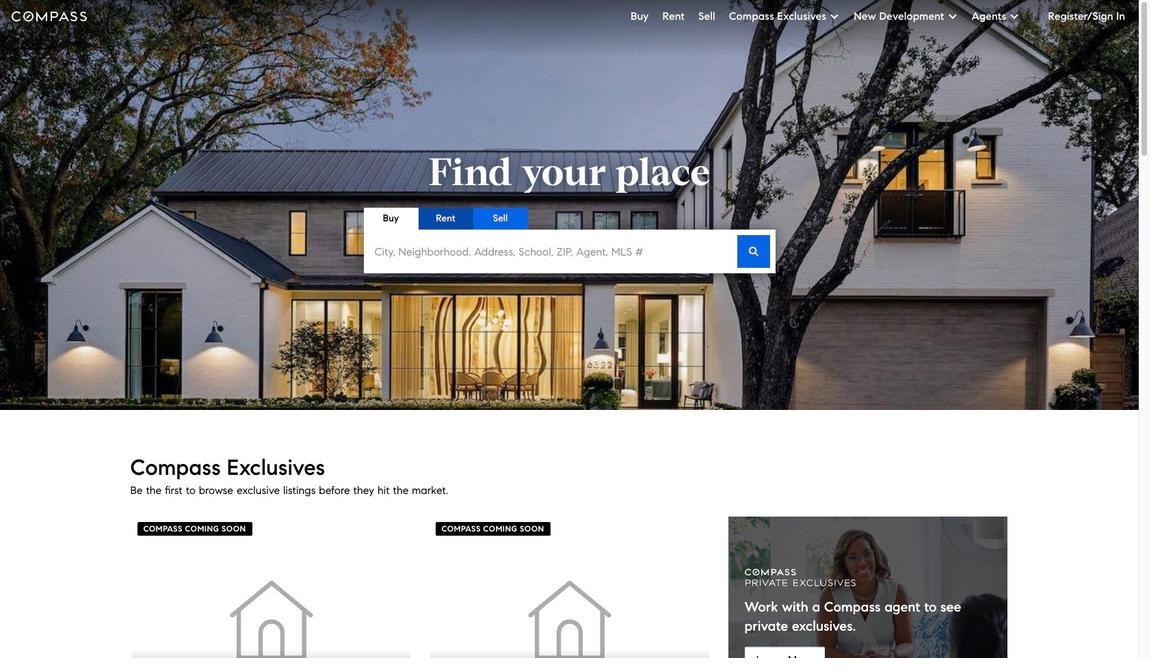 Task type: locate. For each thing, give the bounding box(es) containing it.
None radio
[[418, 208, 473, 230]]

 image
[[201, 569, 341, 659], [500, 569, 639, 659]]

1  image from the left
[[201, 569, 341, 659]]

option group
[[364, 208, 528, 230]]

1 horizontal spatial  image
[[500, 569, 639, 659]]

0 horizontal spatial  image
[[201, 569, 341, 659]]

svg image
[[745, 569, 855, 588]]

None radio
[[364, 208, 418, 230], [473, 208, 528, 230], [364, 208, 418, 230], [473, 208, 528, 230]]



Task type: vqa. For each thing, say whether or not it's contained in the screenshot.
the right  image
yes



Task type: describe. For each thing, give the bounding box(es) containing it.
private exclusive image
[[728, 517, 1007, 659]]

city, zip, address, school text field
[[369, 235, 737, 268]]

search image
[[748, 246, 759, 257]]

2  image from the left
[[500, 569, 639, 659]]



